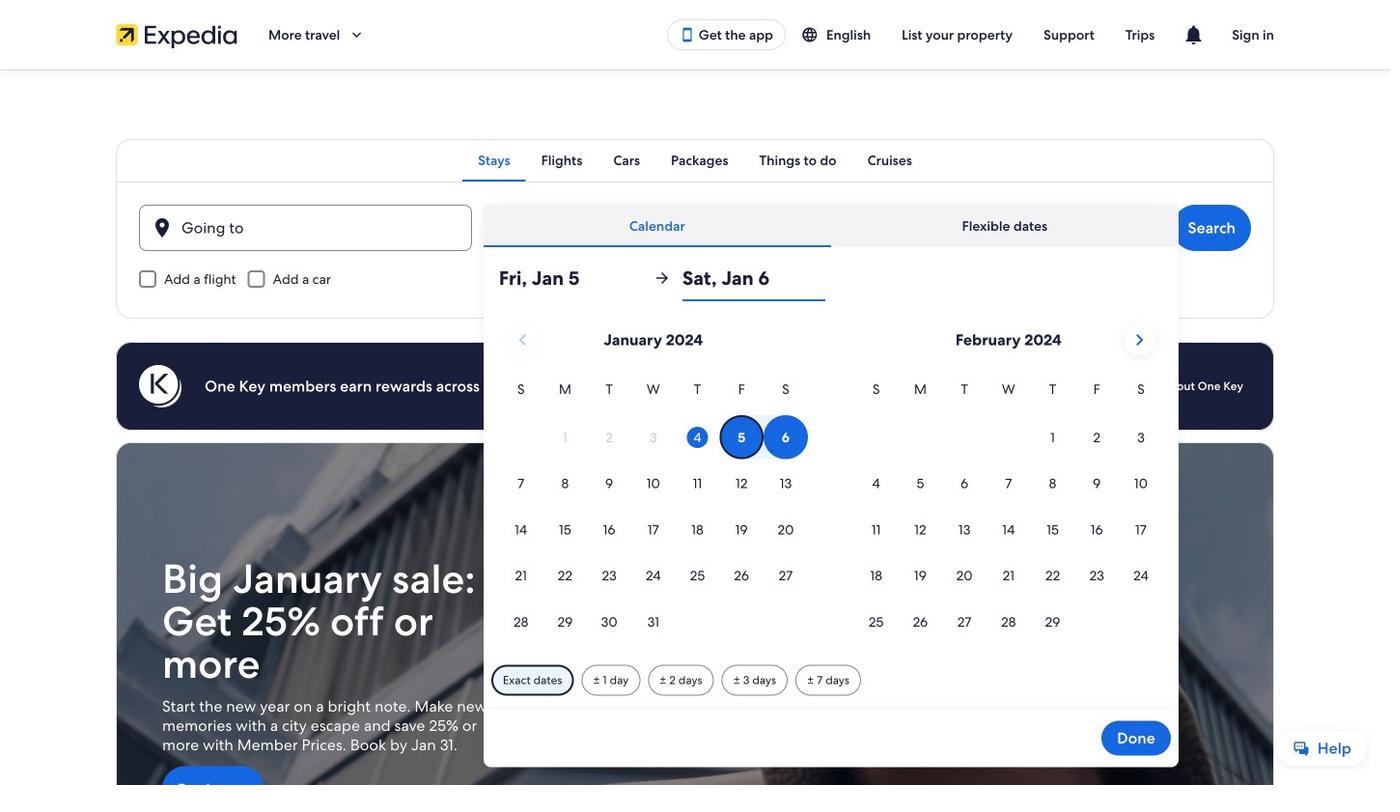 Task type: locate. For each thing, give the bounding box(es) containing it.
1 vertical spatial tab list
[[484, 205, 1179, 247]]

main content
[[0, 70, 1391, 785]]

download the app button image
[[680, 27, 695, 42]]

tab list
[[116, 139, 1275, 182], [484, 205, 1179, 247]]

expedia logo image
[[116, 21, 238, 48]]

application
[[499, 317, 1164, 646]]

more travel image
[[348, 26, 365, 43]]



Task type: describe. For each thing, give the bounding box(es) containing it.
directional image
[[654, 269, 671, 287]]

today element
[[687, 427, 708, 448]]

previous month image
[[511, 328, 534, 352]]

small image
[[802, 26, 827, 43]]

travel sale activities deals image
[[116, 442, 1275, 785]]

0 vertical spatial tab list
[[116, 139, 1275, 182]]

communication center icon image
[[1182, 23, 1206, 46]]

february 2024 element
[[855, 379, 1164, 646]]

next month image
[[1128, 328, 1151, 352]]

january 2024 element
[[499, 379, 808, 646]]



Task type: vqa. For each thing, say whether or not it's contained in the screenshot.
main content
yes



